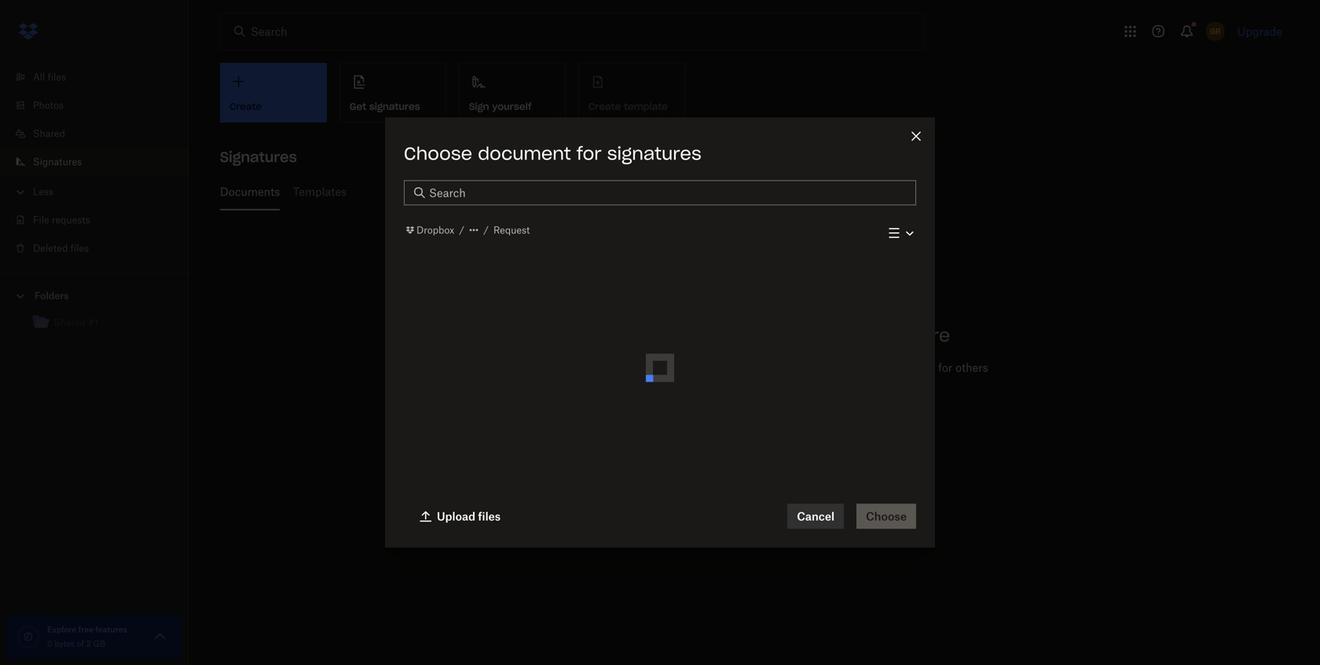 Task type: vqa. For each thing, say whether or not it's contained in the screenshot.
the topmost DOCUMENTS
yes



Task type: describe. For each thing, give the bounding box(es) containing it.
month.
[[579, 185, 615, 198]]

when you sign a document or send one for others to sign, it appears here.
[[729, 361, 988, 392]]

request link
[[494, 222, 530, 238]]

here.
[[825, 378, 850, 392]]

get signatures button
[[340, 63, 446, 123]]

get
[[350, 100, 366, 113]]

0 vertical spatial requests
[[488, 185, 533, 198]]

less image
[[13, 184, 28, 200]]

0 vertical spatial of
[[413, 185, 423, 198]]

send
[[889, 361, 914, 375]]

dropbox
[[417, 224, 455, 236]]

documents appear here
[[729, 325, 951, 347]]

sign
[[785, 361, 807, 375]]

one
[[916, 361, 935, 375]]

documents for documents appear here
[[729, 325, 833, 347]]

this
[[556, 185, 576, 198]]

you
[[764, 361, 782, 375]]

choose document for signatures
[[404, 143, 702, 165]]

document inside when you sign a document or send one for others to sign, it appears here.
[[819, 361, 872, 375]]

templates tab
[[293, 173, 347, 211]]

here
[[909, 325, 951, 347]]

requests inside file requests link
[[52, 214, 90, 226]]

all files
[[33, 71, 66, 83]]

explore free features 0 bytes of 2 gb
[[47, 625, 127, 649]]

documents tab
[[220, 173, 280, 211]]

document inside choose document for signatures dialog
[[478, 143, 571, 165]]

all
[[33, 71, 45, 83]]

file requests
[[33, 214, 90, 226]]

or
[[875, 361, 886, 375]]

signatures inside button
[[369, 100, 420, 113]]

upload files
[[437, 510, 501, 523]]

file requests link
[[13, 206, 189, 234]]

sign,
[[743, 378, 767, 392]]

cancel
[[797, 510, 835, 523]]

2
[[86, 639, 91, 649]]

upload files button
[[410, 504, 510, 529]]

a
[[810, 361, 816, 375]]

signature
[[436, 185, 485, 198]]

sign yourself
[[469, 100, 532, 113]]

signatures inside list item
[[33, 156, 82, 168]]

file
[[33, 214, 49, 226]]

2 3 from the left
[[426, 185, 433, 198]]

1 horizontal spatial signatures
[[220, 148, 297, 166]]

1 3 from the left
[[403, 185, 410, 198]]

photos link
[[13, 91, 189, 119]]

choose
[[404, 143, 473, 165]]

less
[[33, 186, 53, 198]]

appear
[[839, 325, 904, 347]]



Task type: locate. For each thing, give the bounding box(es) containing it.
signatures up documents 'tab'
[[220, 148, 297, 166]]

1 / from the left
[[459, 224, 465, 236]]

of
[[413, 185, 423, 198], [77, 639, 84, 649]]

documents left templates
[[220, 185, 280, 198]]

files right deleted
[[70, 242, 89, 254]]

1 vertical spatial files
[[70, 242, 89, 254]]

signatures down shared
[[33, 156, 82, 168]]

1 vertical spatial requests
[[52, 214, 90, 226]]

/
[[459, 224, 465, 236], [483, 224, 489, 236]]

files for all files
[[48, 71, 66, 83]]

shared link
[[13, 119, 189, 148]]

gb
[[93, 639, 105, 649]]

files
[[48, 71, 66, 83], [70, 242, 89, 254], [478, 510, 501, 523]]

2 / from the left
[[483, 224, 489, 236]]

upgrade
[[1238, 25, 1283, 38]]

dropbox image
[[13, 16, 44, 47]]

for
[[577, 143, 602, 165], [938, 361, 953, 375]]

documents for documents
[[220, 185, 280, 198]]

all files link
[[13, 63, 189, 91]]

1 vertical spatial document
[[819, 361, 872, 375]]

deleted files link
[[13, 234, 189, 263]]

files right all
[[48, 71, 66, 83]]

0 horizontal spatial yourself
[[492, 100, 532, 113]]

others
[[956, 361, 988, 375]]

/ request
[[483, 224, 530, 236]]

yourself right sign
[[492, 100, 532, 113]]

signing
[[618, 185, 659, 198]]

features
[[95, 625, 127, 635]]

1 vertical spatial yourself
[[662, 185, 703, 198]]

document
[[478, 143, 571, 165], [819, 361, 872, 375]]

requests right file at the left of the page
[[52, 214, 90, 226]]

of left 2
[[77, 639, 84, 649]]

1 horizontal spatial /
[[483, 224, 489, 236]]

1 horizontal spatial document
[[819, 361, 872, 375]]

/ for /
[[459, 224, 465, 236]]

when
[[729, 361, 761, 375]]

0 vertical spatial yourself
[[492, 100, 532, 113]]

1 horizontal spatial of
[[413, 185, 423, 198]]

signatures link
[[13, 148, 189, 176]]

/ right the dropbox
[[459, 224, 465, 236]]

folders button
[[0, 284, 189, 307]]

1 horizontal spatial requests
[[488, 185, 533, 198]]

left
[[536, 185, 553, 198]]

3 of 3 signature requests left this month. signing yourself is unlimited.
[[403, 185, 770, 198]]

signatures right get
[[369, 100, 420, 113]]

signatures
[[369, 100, 420, 113], [607, 143, 702, 165]]

files for upload files
[[478, 510, 501, 523]]

folders
[[35, 290, 69, 302]]

document up left
[[478, 143, 571, 165]]

0
[[47, 639, 52, 649]]

3
[[403, 185, 410, 198], [426, 185, 433, 198]]

of inside 'explore free features 0 bytes of 2 gb'
[[77, 639, 84, 649]]

0 horizontal spatial /
[[459, 224, 465, 236]]

it
[[770, 378, 777, 392]]

bytes
[[55, 639, 75, 649]]

documents
[[220, 185, 280, 198], [729, 325, 833, 347]]

to
[[729, 378, 740, 392]]

1 horizontal spatial 3
[[426, 185, 433, 198]]

1 horizontal spatial files
[[70, 242, 89, 254]]

sign
[[469, 100, 489, 113]]

upload
[[437, 510, 476, 523]]

for right one on the bottom
[[938, 361, 953, 375]]

photos
[[33, 99, 64, 111]]

yourself left is
[[662, 185, 703, 198]]

for inside dialog
[[577, 143, 602, 165]]

0 horizontal spatial files
[[48, 71, 66, 83]]

1 horizontal spatial signatures
[[607, 143, 702, 165]]

yourself inside 'button'
[[492, 100, 532, 113]]

0 vertical spatial for
[[577, 143, 602, 165]]

0 horizontal spatial documents
[[220, 185, 280, 198]]

1 horizontal spatial yourself
[[662, 185, 703, 198]]

signatures list item
[[0, 148, 189, 176]]

0 horizontal spatial requests
[[52, 214, 90, 226]]

deleted
[[33, 242, 68, 254]]

deleted files
[[33, 242, 89, 254]]

0 vertical spatial files
[[48, 71, 66, 83]]

Search text field
[[429, 184, 907, 202]]

appears
[[780, 378, 822, 392]]

files right upload
[[478, 510, 501, 523]]

0 horizontal spatial signatures
[[369, 100, 420, 113]]

0 vertical spatial signatures
[[369, 100, 420, 113]]

1 vertical spatial of
[[77, 639, 84, 649]]

1 horizontal spatial documents
[[729, 325, 833, 347]]

is
[[706, 185, 715, 198]]

2 horizontal spatial files
[[478, 510, 501, 523]]

1 horizontal spatial for
[[938, 361, 953, 375]]

cancel button
[[788, 504, 844, 529]]

quota usage element
[[16, 625, 41, 650]]

for inside when you sign a document or send one for others to sign, it appears here.
[[938, 361, 953, 375]]

sign yourself button
[[459, 63, 566, 123]]

tab list containing documents
[[220, 173, 1276, 211]]

0 horizontal spatial signatures
[[33, 156, 82, 168]]

explore
[[47, 625, 76, 635]]

3 left signature
[[426, 185, 433, 198]]

1 vertical spatial documents
[[729, 325, 833, 347]]

for up 3 of 3 signature requests left this month. signing yourself is unlimited.
[[577, 143, 602, 165]]

signatures
[[220, 148, 297, 166], [33, 156, 82, 168]]

0 vertical spatial document
[[478, 143, 571, 165]]

0 horizontal spatial of
[[77, 639, 84, 649]]

dropbox link
[[404, 222, 455, 238]]

signatures inside dialog
[[607, 143, 702, 165]]

/ for / request
[[483, 224, 489, 236]]

shared
[[33, 128, 65, 140]]

upgrade link
[[1238, 25, 1283, 38]]

3 up the dropbox link
[[403, 185, 410, 198]]

choose document for signatures dialog
[[385, 118, 935, 548]]

requests
[[488, 185, 533, 198], [52, 214, 90, 226]]

/ left 'request' at the top left of the page
[[483, 224, 489, 236]]

unlimited.
[[718, 185, 770, 198]]

1 vertical spatial signatures
[[607, 143, 702, 165]]

templates
[[293, 185, 347, 198]]

0 vertical spatial documents
[[220, 185, 280, 198]]

0 horizontal spatial for
[[577, 143, 602, 165]]

yourself
[[492, 100, 532, 113], [662, 185, 703, 198]]

free
[[78, 625, 94, 635]]

request
[[494, 224, 530, 236]]

signatures up signing in the left of the page
[[607, 143, 702, 165]]

of up the dropbox link
[[413, 185, 423, 198]]

files for deleted files
[[70, 242, 89, 254]]

0 horizontal spatial 3
[[403, 185, 410, 198]]

files inside button
[[478, 510, 501, 523]]

document up here.
[[819, 361, 872, 375]]

list containing all files
[[0, 53, 189, 274]]

tab list
[[220, 173, 1276, 211]]

requests left left
[[488, 185, 533, 198]]

0 horizontal spatial document
[[478, 143, 571, 165]]

2 vertical spatial files
[[478, 510, 501, 523]]

documents up you
[[729, 325, 833, 347]]

get signatures
[[350, 100, 420, 113]]

1 vertical spatial for
[[938, 361, 953, 375]]

list
[[0, 53, 189, 274]]



